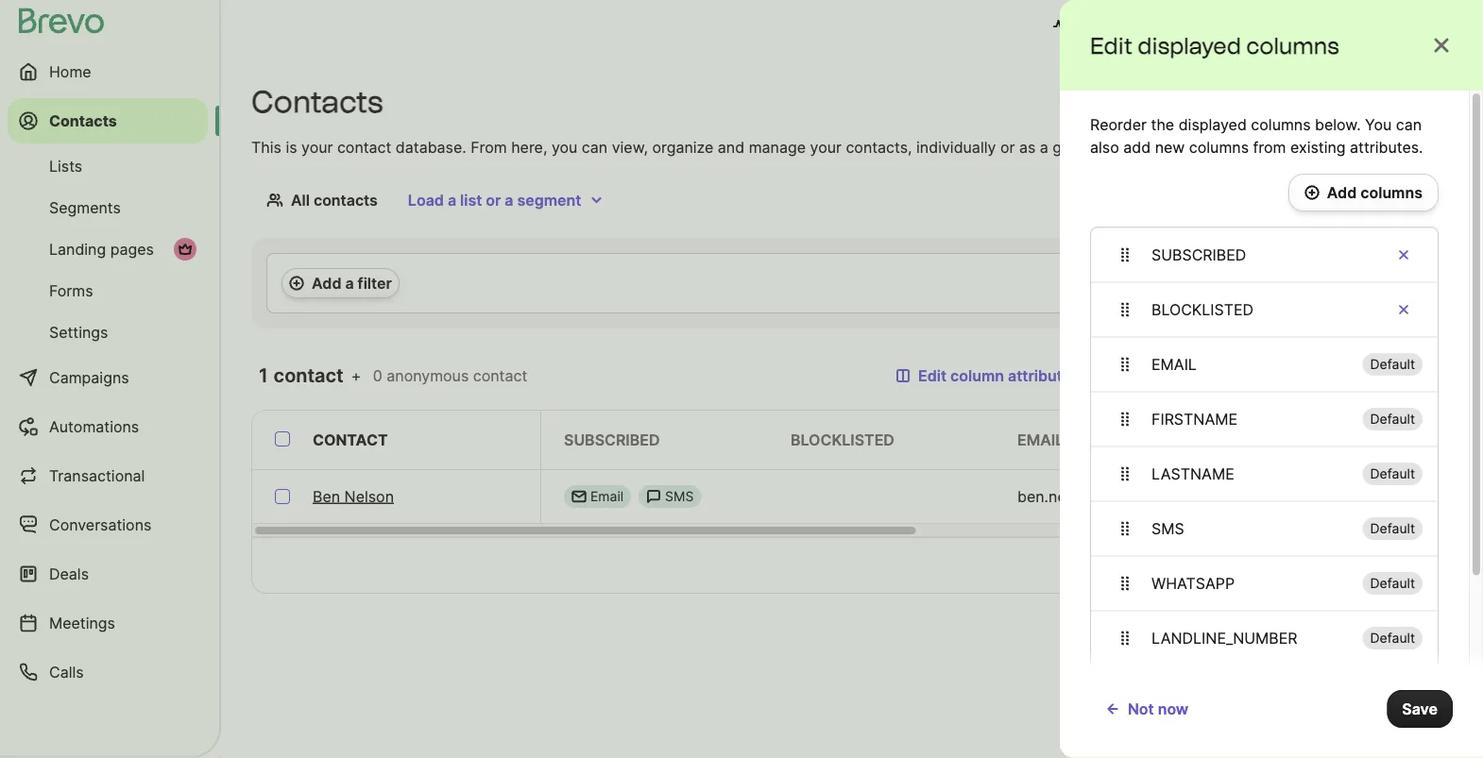 Task type: locate. For each thing, give the bounding box(es) containing it.
individually
[[916, 138, 996, 156]]

1 vertical spatial email
[[1018, 431, 1064, 449]]

can right "you"
[[1396, 115, 1422, 134]]

landline_number
[[1152, 629, 1298, 648]]

add
[[1327, 183, 1357, 202], [312, 274, 342, 292]]

from
[[471, 138, 507, 156]]

firstname up the lastname
[[1152, 410, 1238, 428]]

5 default from the top
[[1370, 576, 1415, 592]]

deals
[[49, 565, 89, 583]]

subscribed inside button
[[1152, 246, 1246, 264]]

0 vertical spatial blocklisted
[[1152, 300, 1254, 319]]

add inside edit displayed columns dialog
[[1327, 183, 1357, 202]]

0 vertical spatial email
[[1152, 355, 1197, 374]]

left___c25ys image
[[572, 489, 587, 505], [646, 489, 661, 505]]

here,
[[511, 138, 547, 156]]

0 horizontal spatial ben
[[313, 488, 340, 506]]

deals link
[[8, 552, 208, 597]]

ben nelson link
[[313, 486, 394, 508]]

2 default from the top
[[1370, 411, 1415, 428]]

your right is
[[301, 138, 333, 156]]

of
[[1305, 556, 1319, 575]]

subscribed up email on the left bottom
[[564, 431, 660, 449]]

contact
[[337, 138, 391, 156], [274, 364, 344, 387], [473, 367, 527, 385]]

1 horizontal spatial sms
[[1152, 520, 1184, 538]]

columns inside button
[[1361, 183, 1423, 202]]

edit inside dialog
[[1090, 32, 1133, 59]]

1 left___c25ys image from the left
[[572, 489, 587, 505]]

1-1 of 1
[[1279, 556, 1330, 575]]

calls
[[49, 663, 84, 682]]

add a filter
[[312, 274, 392, 292]]

sms right email on the left bottom
[[665, 489, 694, 505]]

1 horizontal spatial blocklisted
[[1152, 300, 1254, 319]]

save button
[[1387, 691, 1453, 728]]

1 vertical spatial firstname
[[1244, 431, 1332, 449]]

can right you
[[582, 138, 608, 156]]

sms up page
[[1152, 520, 1184, 538]]

and left manage
[[718, 138, 745, 156]]

1 horizontal spatial your
[[810, 138, 842, 156]]

load a list or a segment button
[[393, 181, 619, 219]]

blocklisted button
[[1091, 282, 1438, 337]]

landing pages link
[[8, 231, 208, 268]]

1 vertical spatial blocklisted
[[791, 431, 895, 449]]

0 vertical spatial displayed
[[1138, 32, 1241, 59]]

page
[[1137, 556, 1173, 575]]

0 horizontal spatial your
[[301, 138, 333, 156]]

ben down contact
[[313, 488, 340, 506]]

automations
[[49, 418, 139, 436]]

blocklisted
[[1152, 300, 1254, 319], [791, 431, 895, 449]]

settings link
[[8, 314, 208, 351]]

ben
[[313, 488, 340, 506], [1244, 488, 1272, 506]]

nelson
[[344, 488, 394, 506], [1414, 488, 1464, 506]]

left___c25ys image right email on the left bottom
[[646, 489, 661, 505]]

rows per page
[[1066, 556, 1173, 575]]

and
[[1126, 17, 1154, 35], [718, 138, 745, 156]]

0 horizontal spatial edit
[[918, 367, 947, 385]]

1 horizontal spatial firstname
[[1244, 431, 1332, 449]]

1 horizontal spatial nelson
[[1414, 488, 1464, 506]]

contact right anonymous at the left of page
[[473, 367, 527, 385]]

last
[[1152, 684, 1190, 702]]

20
[[1188, 556, 1206, 575]]

0 horizontal spatial sms
[[665, 489, 694, 505]]

2 left___c25ys image from the left
[[646, 489, 661, 505]]

contacts
[[251, 84, 383, 120], [49, 111, 117, 130]]

filter
[[358, 274, 392, 292]]

subscribed up blocklisted button
[[1152, 246, 1246, 264]]

existing
[[1291, 138, 1346, 156]]

your
[[301, 138, 333, 156], [810, 138, 842, 156]]

last changed button
[[1091, 666, 1438, 721]]

1 horizontal spatial contacts
[[251, 84, 383, 120]]

attributes.
[[1350, 138, 1423, 156]]

1 horizontal spatial subscribed
[[1152, 246, 1246, 264]]

and left plan
[[1126, 17, 1154, 35]]

1
[[259, 364, 269, 387], [1293, 556, 1300, 575], [1323, 556, 1330, 575], [1387, 556, 1395, 575]]

left___c25ys image for sms
[[646, 489, 661, 505]]

0 horizontal spatial can
[[582, 138, 608, 156]]

transactional
[[49, 467, 145, 485]]

column
[[951, 367, 1004, 385]]

as
[[1019, 138, 1036, 156]]

0 vertical spatial and
[[1126, 17, 1154, 35]]

0 horizontal spatial left___c25ys image
[[572, 489, 587, 505]]

1 horizontal spatial add
[[1327, 183, 1357, 202]]

home link
[[8, 49, 208, 94]]

edit column attributes button
[[881, 357, 1095, 395]]

is
[[286, 138, 297, 156]]

contacts up lists
[[49, 111, 117, 130]]

view,
[[612, 138, 648, 156]]

1 horizontal spatial email
[[1152, 355, 1197, 374]]

meetings
[[49, 614, 115, 633]]

0 horizontal spatial or
[[486, 191, 501, 209]]

default for whatsapp
[[1370, 576, 1415, 592]]

edit
[[1090, 32, 1133, 59], [918, 367, 947, 385]]

1 horizontal spatial can
[[1396, 115, 1422, 134]]

email
[[1152, 355, 1197, 374], [1018, 431, 1064, 449]]

default for email
[[1370, 357, 1415, 373]]

your right manage
[[810, 138, 842, 156]]

0 horizontal spatial firstname
[[1152, 410, 1238, 428]]

organize
[[652, 138, 714, 156]]

contacts up is
[[251, 84, 383, 120]]

2 ben from the left
[[1244, 488, 1272, 506]]

contact up 'contacts'
[[337, 138, 391, 156]]

1 vertical spatial subscribed
[[564, 431, 660, 449]]

20 button
[[1180, 547, 1248, 585]]

left___c25ys image left email on the left bottom
[[572, 489, 587, 505]]

new
[[1155, 138, 1185, 156]]

1 vertical spatial displayed
[[1179, 115, 1247, 134]]

conversations link
[[8, 503, 208, 548]]

nelson down contact
[[344, 488, 394, 506]]

add columns button
[[1289, 174, 1439, 212]]

1 horizontal spatial left___c25ys image
[[646, 489, 661, 505]]

lists link
[[8, 147, 208, 185]]

0 vertical spatial sms
[[665, 489, 694, 505]]

displayed
[[1138, 32, 1241, 59], [1179, 115, 1247, 134]]

4 default from the top
[[1370, 521, 1415, 537]]

1 default from the top
[[1370, 357, 1415, 373]]

subscribed
[[1152, 246, 1246, 264], [564, 431, 660, 449]]

add down existing
[[1327, 183, 1357, 202]]

edit left plan
[[1090, 32, 1133, 59]]

can inside reorder the displayed columns below. you can also add new columns from existing attributes.
[[1396, 115, 1422, 134]]

or right list
[[486, 191, 501, 209]]

default for firstname
[[1370, 411, 1415, 428]]

1 horizontal spatial and
[[1126, 17, 1154, 35]]

3 default from the top
[[1370, 466, 1415, 482]]

1 vertical spatial or
[[486, 191, 501, 209]]

sms inside edit displayed columns dialog
[[1152, 520, 1184, 538]]

forms link
[[8, 272, 208, 310]]

last changed
[[1152, 684, 1270, 702]]

conversations
[[49, 516, 152, 534]]

a
[[1040, 138, 1049, 156], [448, 191, 456, 209], [505, 191, 513, 209], [345, 274, 354, 292]]

a right "as"
[[1040, 138, 1049, 156]]

1 vertical spatial sms
[[1152, 520, 1184, 538]]

displayed up new in the top right of the page
[[1179, 115, 1247, 134]]

firstname
[[1152, 410, 1238, 428], [1244, 431, 1332, 449]]

1 contact + 0 anonymous contact
[[259, 364, 527, 387]]

firstname down 'search by name, email or phone number' search box
[[1244, 431, 1332, 449]]

left___rvooi image
[[178, 242, 193, 257]]

nelson down lastnam
[[1414, 488, 1464, 506]]

1 vertical spatial can
[[582, 138, 608, 156]]

0 vertical spatial add
[[1327, 183, 1357, 202]]

contacts,
[[846, 138, 912, 156]]

1 inside button
[[1387, 556, 1395, 575]]

you
[[1365, 115, 1392, 134]]

1 ben from the left
[[313, 488, 340, 506]]

6 default from the top
[[1370, 631, 1415, 647]]

a left filter
[[345, 274, 354, 292]]

ben nelson
[[313, 488, 394, 506]]

meetings link
[[8, 601, 208, 646]]

default
[[1370, 357, 1415, 373], [1370, 411, 1415, 428], [1370, 466, 1415, 482], [1370, 521, 1415, 537], [1370, 576, 1415, 592], [1370, 631, 1415, 647]]

displayed inside reorder the displayed columns below. you can also add new columns from existing attributes.
[[1179, 115, 1247, 134]]

add left filter
[[312, 274, 342, 292]]

columns
[[1246, 32, 1340, 59], [1251, 115, 1311, 134], [1189, 138, 1249, 156], [1361, 183, 1423, 202]]

0 horizontal spatial nelson
[[344, 488, 394, 506]]

per
[[1109, 556, 1133, 575]]

0 vertical spatial or
[[1000, 138, 1015, 156]]

columns down attributes.
[[1361, 183, 1423, 202]]

sms
[[665, 489, 694, 505], [1152, 520, 1184, 538]]

whatsapp
[[1152, 574, 1235, 593]]

home
[[49, 62, 91, 81]]

0 horizontal spatial and
[[718, 138, 745, 156]]

displayed up the
[[1138, 32, 1241, 59]]

+
[[351, 367, 361, 385]]

1 horizontal spatial ben
[[1244, 488, 1272, 506]]

0 vertical spatial can
[[1396, 115, 1422, 134]]

edit inside button
[[918, 367, 947, 385]]

columns up below. on the top right
[[1246, 32, 1340, 59]]

0 vertical spatial edit
[[1090, 32, 1133, 59]]

all
[[291, 191, 310, 209]]

this is your contact database. from here, you can view, organize and manage your contacts, individually or as a group.
[[251, 138, 1099, 156]]

1 vertical spatial add
[[312, 274, 342, 292]]

0 vertical spatial firstname
[[1152, 410, 1238, 428]]

lists
[[49, 157, 82, 175]]

0 horizontal spatial blocklisted
[[791, 431, 895, 449]]

1 horizontal spatial edit
[[1090, 32, 1133, 59]]

ben up 20 popup button at the right bottom of the page
[[1244, 488, 1272, 506]]

0 horizontal spatial add
[[312, 274, 342, 292]]

left___c25ys image for email
[[572, 489, 587, 505]]

or inside button
[[486, 191, 501, 209]]

0 vertical spatial subscribed
[[1152, 246, 1246, 264]]

or left "as"
[[1000, 138, 1015, 156]]

reorder
[[1090, 115, 1147, 134]]

edit left column
[[918, 367, 947, 385]]

1 vertical spatial edit
[[918, 367, 947, 385]]



Task type: describe. For each thing, give the bounding box(es) containing it.
a right list
[[505, 191, 513, 209]]

firstname inside edit displayed columns dialog
[[1152, 410, 1238, 428]]

landing pages
[[49, 240, 154, 258]]

segment
[[517, 191, 581, 209]]

columns up from
[[1251, 115, 1311, 134]]

also
[[1090, 138, 1119, 156]]

changed
[[1195, 684, 1270, 702]]

contact
[[313, 431, 388, 449]]

all contacts
[[291, 191, 378, 209]]

email inside edit displayed columns dialog
[[1152, 355, 1197, 374]]

0 horizontal spatial email
[[1018, 431, 1064, 449]]

this
[[251, 138, 281, 156]]

list
[[460, 191, 482, 209]]

below.
[[1315, 115, 1361, 134]]

0 horizontal spatial contacts
[[49, 111, 117, 130]]

ben.nelson1980@gmail.com
[[1018, 488, 1217, 506]]

manage
[[749, 138, 806, 156]]

calls link
[[8, 650, 208, 695]]

not
[[1128, 700, 1154, 719]]

0 horizontal spatial subscribed
[[564, 431, 660, 449]]

rows
[[1066, 556, 1105, 575]]

1 horizontal spatial or
[[1000, 138, 1015, 156]]

anonymous
[[387, 367, 469, 385]]

segments link
[[8, 189, 208, 227]]

contact inside 1 contact + 0 anonymous contact
[[473, 367, 527, 385]]

load a list or a segment
[[408, 191, 581, 209]]

campaigns
[[49, 368, 129, 387]]

edit for edit displayed columns
[[1090, 32, 1133, 59]]

forms
[[49, 282, 93, 300]]

edit displayed columns dialog
[[1060, 0, 1483, 759]]

landing
[[49, 240, 106, 258]]

you
[[552, 138, 578, 156]]

plan
[[1157, 17, 1189, 35]]

edit column attributes
[[918, 367, 1080, 385]]

0
[[373, 367, 382, 385]]

from
[[1253, 138, 1286, 156]]

ben for ben
[[1244, 488, 1272, 506]]

edit displayed columns
[[1090, 32, 1340, 59]]

load
[[408, 191, 444, 209]]

group.
[[1053, 138, 1099, 156]]

transactional link
[[8, 454, 208, 499]]

a left list
[[448, 191, 456, 209]]

contacts link
[[8, 98, 208, 144]]

now
[[1158, 700, 1189, 719]]

default for landline_number
[[1370, 631, 1415, 647]]

not now
[[1128, 700, 1189, 719]]

the
[[1151, 115, 1175, 134]]

subscribed button
[[1091, 228, 1438, 282]]

2 nelson from the left
[[1414, 488, 1464, 506]]

add for add columns
[[1327, 183, 1357, 202]]

Search by name, email or phone number search field
[[1103, 357, 1453, 395]]

1 button
[[1383, 553, 1398, 579]]

add a filter button
[[282, 268, 399, 299]]

ben for ben nelson
[[313, 488, 340, 506]]

not now button
[[1090, 691, 1204, 728]]

lastname
[[1152, 465, 1235, 483]]

segments
[[49, 198, 121, 217]]

add columns
[[1327, 183, 1423, 202]]

usage and plan
[[1076, 17, 1189, 35]]

1 your from the left
[[301, 138, 333, 156]]

campaigns link
[[8, 355, 208, 401]]

add for add a filter
[[312, 274, 342, 292]]

and inside button
[[1126, 17, 1154, 35]]

lastnam
[[1414, 431, 1483, 449]]

contacts
[[314, 191, 378, 209]]

1 nelson from the left
[[344, 488, 394, 506]]

columns right new in the top right of the page
[[1189, 138, 1249, 156]]

usage
[[1076, 17, 1122, 35]]

automations link
[[8, 404, 208, 450]]

default for lastname
[[1370, 466, 1415, 482]]

reorder the displayed columns below. you can also add new columns from existing attributes.
[[1090, 115, 1423, 156]]

settings
[[49, 323, 108, 342]]

usage and plan button
[[1038, 8, 1204, 45]]

save
[[1402, 700, 1438, 719]]

blocklisted inside button
[[1152, 300, 1254, 319]]

edit for edit column attributes
[[918, 367, 947, 385]]

contact left +
[[274, 364, 344, 387]]

email
[[591, 489, 624, 505]]

1 vertical spatial and
[[718, 138, 745, 156]]

database.
[[396, 138, 466, 156]]

pages
[[110, 240, 154, 258]]

2 your from the left
[[810, 138, 842, 156]]

add
[[1124, 138, 1151, 156]]

default for sms
[[1370, 521, 1415, 537]]



Task type: vqa. For each thing, say whether or not it's contained in the screenshot.
the ben.nelson1980@gmail.com
yes



